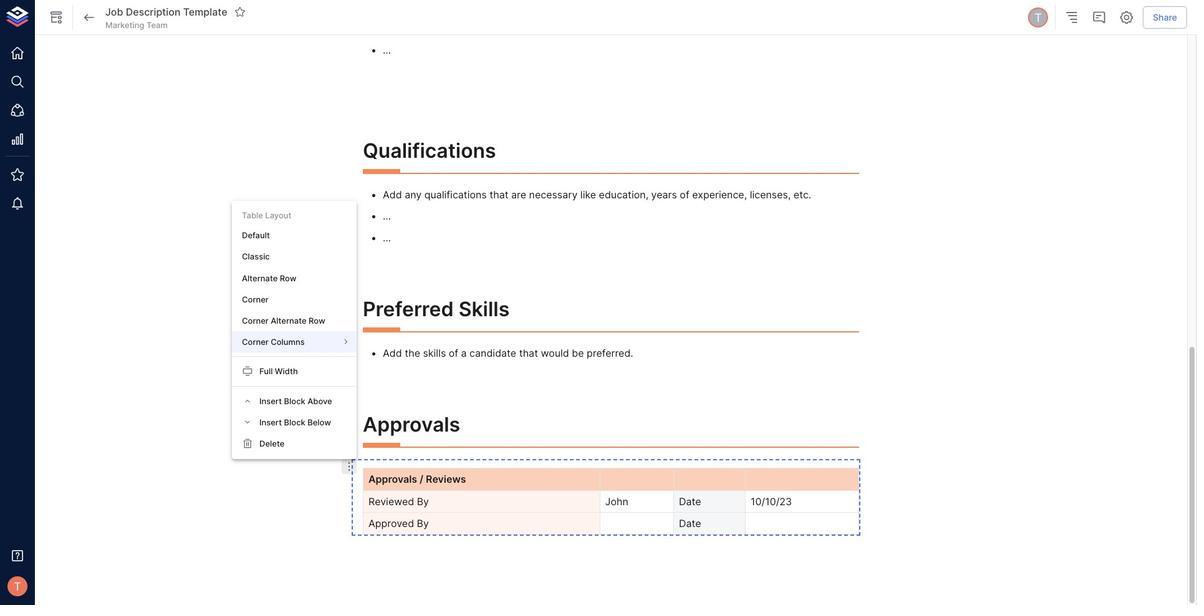 Task type: vqa. For each thing, say whether or not it's contained in the screenshot.
Workspace Notes Are Visible To All Members And Guests. text box
no



Task type: describe. For each thing, give the bounding box(es) containing it.
corner for corner columns
[[242, 337, 269, 347]]

approved by
[[369, 517, 429, 530]]

1 vertical spatial that
[[520, 347, 538, 359]]

classic
[[242, 252, 270, 262]]

insert block below button
[[232, 412, 357, 433]]

preferred skills
[[363, 297, 510, 321]]

/
[[420, 473, 424, 486]]

layout
[[265, 210, 292, 220]]

default
[[242, 230, 270, 240]]

2 … from the top
[[383, 44, 391, 56]]

insert block above button
[[232, 390, 357, 412]]

table of contents image
[[1065, 10, 1080, 25]]

insert for insert block below
[[260, 417, 282, 427]]

above
[[308, 396, 332, 406]]

marketing
[[105, 20, 144, 30]]

skills
[[459, 297, 510, 321]]

add any qualifications that are necessary like education, years of experience, licenses, etc.
[[383, 188, 812, 201]]

by for approved by
[[417, 517, 429, 530]]

show wiki image
[[49, 10, 64, 25]]

default button
[[232, 225, 357, 246]]

date for reviewed by
[[679, 495, 702, 508]]

by for reviewed by
[[417, 495, 429, 508]]

classic button
[[232, 246, 357, 267]]

columns
[[271, 337, 305, 347]]

a
[[461, 347, 467, 359]]

etc.
[[794, 188, 812, 201]]

width
[[275, 366, 298, 376]]

corner columns button
[[232, 331, 357, 353]]

corner for corner alternate row
[[242, 316, 269, 326]]

3 … from the top
[[383, 210, 391, 222]]

full width
[[260, 366, 298, 376]]

john
[[606, 495, 629, 508]]

reviewed
[[369, 495, 414, 508]]

0 vertical spatial t button
[[1027, 6, 1051, 29]]

share button
[[1144, 6, 1188, 29]]

marketing team link
[[105, 19, 168, 31]]

block for above
[[284, 396, 306, 406]]

corner button
[[232, 289, 357, 310]]

be
[[572, 347, 584, 359]]

reviews
[[426, 473, 466, 486]]

alternate row button
[[232, 267, 357, 289]]

1 horizontal spatial of
[[680, 188, 690, 201]]

insert for insert block above
[[260, 396, 282, 406]]

insert block below
[[260, 417, 331, 427]]

table layout
[[242, 210, 292, 220]]

years
[[652, 188, 677, 201]]

necessary
[[529, 188, 578, 201]]

add for add any qualifications that are necessary like education, years of experience, licenses, etc.
[[383, 188, 402, 201]]

0 horizontal spatial t
[[14, 580, 21, 593]]

job
[[105, 5, 123, 18]]

team
[[147, 20, 168, 30]]

licenses,
[[750, 188, 791, 201]]

row inside alternate row button
[[280, 273, 297, 283]]

skills
[[423, 347, 446, 359]]

settings image
[[1120, 10, 1135, 25]]

candidate
[[470, 347, 517, 359]]

0 horizontal spatial t button
[[4, 573, 31, 600]]

row inside corner alternate row button
[[309, 316, 325, 326]]

go back image
[[82, 10, 97, 25]]



Task type: locate. For each thing, give the bounding box(es) containing it.
0 vertical spatial block
[[284, 396, 306, 406]]

2 add from the top
[[383, 347, 402, 359]]

block
[[284, 396, 306, 406], [284, 417, 306, 427]]

insert inside button
[[260, 417, 282, 427]]

description
[[126, 5, 181, 18]]

corner up corner columns on the bottom left of page
[[242, 316, 269, 326]]

template
[[183, 5, 227, 18]]

0 vertical spatial t
[[1035, 11, 1043, 24]]

1 vertical spatial t
[[14, 580, 21, 593]]

0 vertical spatial by
[[417, 495, 429, 508]]

1 vertical spatial block
[[284, 417, 306, 427]]

1 vertical spatial by
[[417, 517, 429, 530]]

are
[[512, 188, 527, 201]]

of right years
[[680, 188, 690, 201]]

1 vertical spatial add
[[383, 347, 402, 359]]

alternate down 'classic'
[[242, 273, 278, 283]]

the
[[405, 347, 421, 359]]

date
[[679, 495, 702, 508], [679, 517, 702, 530]]

that left are
[[490, 188, 509, 201]]

add left the
[[383, 347, 402, 359]]

0 vertical spatial insert
[[260, 396, 282, 406]]

qualifications
[[363, 138, 496, 163]]

1 vertical spatial corner
[[242, 316, 269, 326]]

that
[[490, 188, 509, 201], [520, 347, 538, 359]]

1 vertical spatial insert
[[260, 417, 282, 427]]

1 horizontal spatial t button
[[1027, 6, 1051, 29]]

1 by from the top
[[417, 495, 429, 508]]

corner alternate row
[[242, 316, 325, 326]]

of left a
[[449, 347, 459, 359]]

delete
[[260, 438, 285, 448]]

full width button
[[232, 361, 357, 382]]

2 date from the top
[[679, 517, 702, 530]]

2 insert from the top
[[260, 417, 282, 427]]

1 horizontal spatial that
[[520, 347, 538, 359]]

t button
[[1027, 6, 1051, 29], [4, 573, 31, 600]]

0 vertical spatial of
[[680, 188, 690, 201]]

block up insert block below
[[284, 396, 306, 406]]

0 vertical spatial alternate
[[242, 273, 278, 283]]

0 vertical spatial row
[[280, 273, 297, 283]]

alternate row
[[242, 273, 297, 283]]

any
[[405, 188, 422, 201]]

corner for corner
[[242, 294, 269, 304]]

block inside button
[[284, 396, 306, 406]]

approvals for approvals
[[363, 412, 461, 437]]

1 add from the top
[[383, 188, 402, 201]]

add for add the skills of a candidate that would be preferred.
[[383, 347, 402, 359]]

2 vertical spatial corner
[[242, 337, 269, 347]]

reviewed by
[[369, 495, 429, 508]]

add the skills of a candidate that would be preferred.
[[383, 347, 634, 359]]

by right approved
[[417, 517, 429, 530]]

3 corner from the top
[[242, 337, 269, 347]]

approvals up approvals / reviews
[[363, 412, 461, 437]]

approved
[[369, 517, 414, 530]]

experience,
[[693, 188, 748, 201]]

1 date from the top
[[679, 495, 702, 508]]

by
[[417, 495, 429, 508], [417, 517, 429, 530]]

1 corner from the top
[[242, 294, 269, 304]]

table
[[242, 210, 263, 220]]

0 horizontal spatial of
[[449, 347, 459, 359]]

1 vertical spatial t button
[[4, 573, 31, 600]]

1 horizontal spatial row
[[309, 316, 325, 326]]

0 vertical spatial corner
[[242, 294, 269, 304]]

insert up delete
[[260, 417, 282, 427]]

0 vertical spatial date
[[679, 495, 702, 508]]

2 corner from the top
[[242, 316, 269, 326]]

1 vertical spatial alternate
[[271, 316, 307, 326]]

1 horizontal spatial t
[[1035, 11, 1043, 24]]

corner columns
[[242, 337, 305, 347]]

insert block above
[[260, 396, 332, 406]]

block inside button
[[284, 417, 306, 427]]

add left any
[[383, 188, 402, 201]]

approvals
[[363, 412, 461, 437], [369, 473, 417, 486]]

corner up full
[[242, 337, 269, 347]]

qualifications
[[425, 188, 487, 201]]

corner
[[242, 294, 269, 304], [242, 316, 269, 326], [242, 337, 269, 347]]

by down '/' at the bottom
[[417, 495, 429, 508]]

1 insert from the top
[[260, 396, 282, 406]]

insert inside button
[[260, 396, 282, 406]]

favorite image
[[234, 6, 246, 17]]

marketing team
[[105, 20, 168, 30]]

1 … from the top
[[383, 23, 391, 35]]

0 vertical spatial that
[[490, 188, 509, 201]]

0 vertical spatial add
[[383, 188, 402, 201]]

corner down alternate row
[[242, 294, 269, 304]]

alternate
[[242, 273, 278, 283], [271, 316, 307, 326]]

alternate up the columns
[[271, 316, 307, 326]]

job description template
[[105, 5, 227, 18]]

approvals up reviewed
[[369, 473, 417, 486]]

2 by from the top
[[417, 517, 429, 530]]

1 block from the top
[[284, 396, 306, 406]]

1 vertical spatial row
[[309, 316, 325, 326]]

4 … from the top
[[383, 231, 391, 244]]

approvals for approvals / reviews
[[369, 473, 417, 486]]

block down insert block above button
[[284, 417, 306, 427]]

row down classic button
[[280, 273, 297, 283]]

0 horizontal spatial row
[[280, 273, 297, 283]]

delete button
[[232, 433, 357, 454]]

below
[[308, 417, 331, 427]]

would
[[541, 347, 569, 359]]

insert down full
[[260, 396, 282, 406]]

1 vertical spatial date
[[679, 517, 702, 530]]

block for below
[[284, 417, 306, 427]]

insert
[[260, 396, 282, 406], [260, 417, 282, 427]]

full
[[260, 366, 273, 376]]

comments image
[[1093, 10, 1108, 25]]

approvals / reviews
[[369, 473, 466, 486]]

…
[[383, 23, 391, 35], [383, 44, 391, 56], [383, 210, 391, 222], [383, 231, 391, 244]]

10/10/23
[[751, 495, 793, 508]]

of
[[680, 188, 690, 201], [449, 347, 459, 359]]

row
[[280, 273, 297, 283], [309, 316, 325, 326]]

t
[[1035, 11, 1043, 24], [14, 580, 21, 593]]

share
[[1154, 12, 1178, 22]]

0 vertical spatial approvals
[[363, 412, 461, 437]]

preferred
[[363, 297, 454, 321]]

education,
[[599, 188, 649, 201]]

corner alternate row button
[[232, 310, 357, 331]]

like
[[581, 188, 597, 201]]

1 vertical spatial of
[[449, 347, 459, 359]]

date for approved by
[[679, 517, 702, 530]]

add
[[383, 188, 402, 201], [383, 347, 402, 359]]

1 vertical spatial approvals
[[369, 473, 417, 486]]

row down corner button
[[309, 316, 325, 326]]

2 block from the top
[[284, 417, 306, 427]]

0 horizontal spatial that
[[490, 188, 509, 201]]

that left would
[[520, 347, 538, 359]]

preferred.
[[587, 347, 634, 359]]



